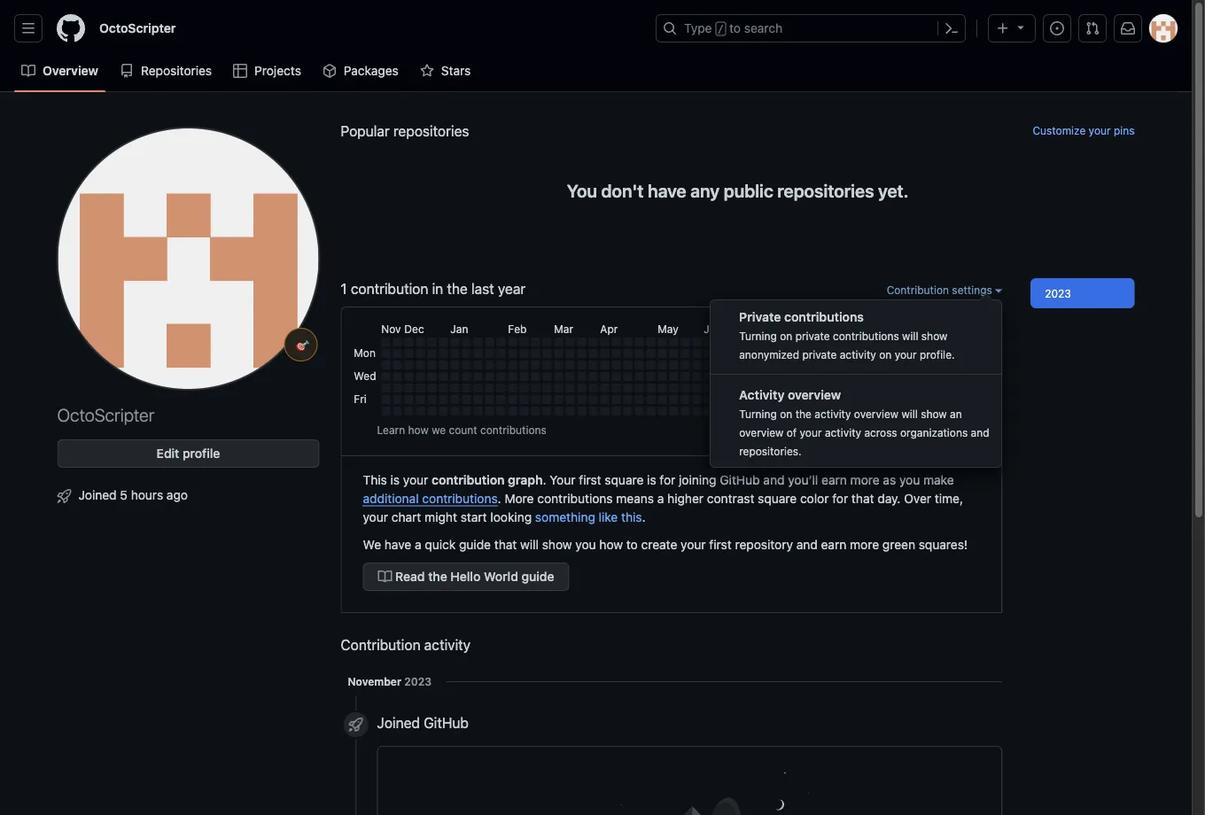 Task type: locate. For each thing, give the bounding box(es) containing it.
green
[[883, 537, 916, 552]]

2023 right settings
[[1045, 287, 1072, 300]]

earn down color
[[821, 537, 847, 552]]

your inside this is your contribution graph . your first square is for joining github and you'll earn more as you make additional contributions
[[403, 473, 429, 487]]

1 horizontal spatial book image
[[378, 570, 392, 584]]

contribution up november
[[341, 637, 421, 654]]

popular repositories
[[341, 123, 469, 140]]

for inside this is your contribution graph . your first square is for joining github and you'll earn more as you make additional contributions
[[660, 473, 676, 487]]

contribution up nov
[[351, 281, 429, 297]]

0 horizontal spatial contribution
[[351, 281, 429, 297]]

learn
[[377, 424, 405, 436]]

5
[[120, 488, 128, 502]]

activity
[[840, 348, 877, 361], [815, 408, 852, 420], [825, 426, 862, 439], [424, 637, 471, 654]]

joined github
[[377, 715, 469, 732]]

0 vertical spatial contribution
[[351, 281, 429, 297]]

2 turning from the top
[[740, 408, 777, 420]]

1 vertical spatial guide
[[522, 570, 555, 584]]

square inside this is your contribution graph . your first square is for joining github and you'll earn more as you make additional contributions
[[605, 473, 644, 487]]

octoscripter link
[[92, 14, 183, 43]]

joined down november 2023
[[377, 715, 420, 732]]

0 vertical spatial book image
[[21, 64, 35, 78]]

will for private contributions turning on private contributions will show anonymized             private activity on your profile.
[[903, 330, 919, 342]]

1 vertical spatial will
[[902, 408, 918, 420]]

repositories.
[[740, 445, 802, 457]]

0 vertical spatial turning
[[740, 330, 777, 342]]

0 vertical spatial private
[[796, 330, 830, 342]]

0 horizontal spatial square
[[605, 473, 644, 487]]

you down something like this button
[[576, 537, 596, 552]]

octoscripter up the repo image
[[99, 21, 176, 35]]

activity up november 2023
[[424, 637, 471, 654]]

packages link
[[316, 58, 406, 84]]

november
[[348, 676, 402, 688]]

0 vertical spatial contribution
[[887, 284, 950, 296]]

more left as
[[851, 473, 880, 487]]

0 horizontal spatial you
[[576, 537, 596, 552]]

0 horizontal spatial how
[[408, 424, 429, 436]]

have right we
[[385, 537, 412, 552]]

2 horizontal spatial .
[[642, 510, 646, 524]]

apr
[[601, 323, 618, 335]]

0 horizontal spatial is
[[391, 473, 400, 487]]

1 vertical spatial joined
[[377, 715, 420, 732]]

your inside private contributions turning on private contributions will show anonymized             private activity on your profile.
[[895, 348, 917, 361]]

will down the looking
[[521, 537, 539, 552]]

chart
[[392, 510, 421, 524]]

2 vertical spatial show
[[542, 537, 572, 552]]

how left we
[[408, 424, 429, 436]]

0 vertical spatial have
[[648, 180, 687, 201]]

your down additional
[[363, 510, 388, 524]]

that
[[852, 491, 875, 506], [495, 537, 517, 552]]

joined
[[78, 488, 117, 502], [377, 715, 420, 732]]

0 vertical spatial first
[[579, 473, 602, 487]]

edit
[[157, 446, 179, 461]]

1 turning from the top
[[740, 330, 777, 342]]

1 horizontal spatial you
[[900, 473, 921, 487]]

notifications image
[[1122, 21, 1136, 35]]

on for contributions
[[780, 330, 793, 342]]

overview up across at the bottom right
[[855, 408, 899, 420]]

book image inside read the hello world guide link
[[378, 570, 392, 584]]

learn how we count contributions
[[377, 424, 547, 436]]

book image left read
[[378, 570, 392, 584]]

0 vertical spatial the
[[447, 281, 468, 297]]

less
[[852, 424, 875, 436]]

show inside private contributions turning on private contributions will show anonymized             private activity on your profile.
[[922, 330, 948, 342]]

0 vertical spatial earn
[[822, 473, 847, 487]]

0 horizontal spatial contribution
[[341, 637, 421, 654]]

your inside activity overview turning on the activity overview will show an overview of your activity             across organizations and repositories.
[[800, 426, 822, 439]]

contribution
[[351, 281, 429, 297], [432, 473, 505, 487]]

1 vertical spatial the
[[796, 408, 812, 420]]

book image for read the hello world guide link
[[378, 570, 392, 584]]

0 vertical spatial that
[[852, 491, 875, 506]]

turning for private contributions
[[740, 330, 777, 342]]

0 horizontal spatial have
[[385, 537, 412, 552]]

0 vertical spatial to
[[730, 21, 741, 35]]

settings
[[953, 284, 993, 296]]

you
[[567, 180, 597, 201]]

2 vertical spatial overview
[[740, 426, 784, 439]]

count
[[449, 424, 478, 436]]

0 horizontal spatial github
[[424, 715, 469, 732]]

. left your
[[543, 473, 547, 487]]

will for we have a quick guide that will show you how to create your first repository and earn more green squares!
[[521, 537, 539, 552]]

1 horizontal spatial overview
[[788, 387, 842, 402]]

will up organizations
[[902, 408, 918, 420]]

2 more from the top
[[850, 537, 880, 552]]

overview link
[[14, 58, 105, 84]]

sep
[[854, 323, 873, 335]]

joining
[[679, 473, 717, 487]]

organizations
[[901, 426, 968, 439]]

0 horizontal spatial and
[[764, 473, 785, 487]]

show for we have a quick guide that will show you how to create your first repository and earn more green squares!
[[542, 537, 572, 552]]

package image
[[323, 64, 337, 78]]

. up the looking
[[498, 491, 502, 506]]

grid
[[351, 318, 992, 418]]

jun
[[704, 323, 722, 335]]

something like this .
[[535, 510, 646, 524]]

1 horizontal spatial have
[[648, 180, 687, 201]]

1 horizontal spatial is
[[647, 473, 657, 487]]

aug
[[808, 323, 828, 335]]

more down an
[[941, 424, 967, 436]]

git pull request image
[[1086, 21, 1100, 35]]

0 vertical spatial and
[[971, 426, 990, 439]]

you
[[900, 473, 921, 487], [576, 537, 596, 552]]

is up additional
[[391, 473, 400, 487]]

a left quick
[[415, 537, 422, 552]]

.
[[543, 473, 547, 487], [498, 491, 502, 506], [642, 510, 646, 524]]

1 vertical spatial a
[[415, 537, 422, 552]]

activity overview turning on the activity overview will show an overview of your activity             across organizations and repositories.
[[740, 387, 990, 457]]

0 vertical spatial for
[[660, 473, 676, 487]]

over
[[905, 491, 932, 506]]

turning down activity
[[740, 408, 777, 420]]

private down aug
[[803, 348, 837, 361]]

1 horizontal spatial joined
[[377, 715, 420, 732]]

joined for joined 5 hours ago
[[78, 488, 117, 502]]

1 horizontal spatial 2023
[[1045, 287, 1072, 300]]

will right sep at top
[[903, 330, 919, 342]]

guide for world
[[522, 570, 555, 584]]

0 horizontal spatial overview
[[740, 426, 784, 439]]

0 vertical spatial on
[[780, 330, 793, 342]]

more inside . more contributions means a higher contrast square color for that day. over time, your chart might start looking
[[505, 491, 534, 506]]

0 vertical spatial repositories
[[394, 123, 469, 140]]

contribution
[[887, 284, 950, 296], [341, 637, 421, 654]]

nov
[[382, 323, 401, 335]]

2 is from the left
[[647, 473, 657, 487]]

1 horizontal spatial how
[[600, 537, 623, 552]]

0 vertical spatial .
[[543, 473, 547, 487]]

0 vertical spatial how
[[408, 424, 429, 436]]

that left day.
[[852, 491, 875, 506]]

0 horizontal spatial guide
[[459, 537, 491, 552]]

you'll
[[788, 473, 819, 487]]

contributions
[[785, 309, 864, 324], [833, 330, 900, 342], [481, 424, 547, 436], [422, 491, 498, 506], [538, 491, 613, 506]]

activity down sep at top
[[840, 348, 877, 361]]

overview up the "of"
[[788, 387, 842, 402]]

contributions right "private"
[[785, 309, 864, 324]]

1 vertical spatial overview
[[855, 408, 899, 420]]

0 vertical spatial joined
[[78, 488, 117, 502]]

overview up repositories.
[[740, 426, 784, 439]]

repositories down star icon
[[394, 123, 469, 140]]

1 vertical spatial 2023
[[404, 676, 432, 688]]

show inside activity overview turning on the activity overview will show an overview of your activity             across organizations and repositories.
[[921, 408, 947, 420]]

a left the 'higher'
[[658, 491, 664, 506]]

1 more from the top
[[851, 473, 880, 487]]

1 vertical spatial private
[[803, 348, 837, 361]]

0 vertical spatial show
[[922, 330, 948, 342]]

. more contributions means a higher contrast square color for that day. over time, your chart might start looking
[[363, 491, 964, 524]]

is up means
[[647, 473, 657, 487]]

the up the "of"
[[796, 408, 812, 420]]

1 horizontal spatial to
[[730, 21, 741, 35]]

don't
[[602, 180, 644, 201]]

1 horizontal spatial more
[[941, 424, 967, 436]]

earn up color
[[822, 473, 847, 487]]

guide down start
[[459, 537, 491, 552]]

turning inside private contributions turning on private contributions will show anonymized             private activity on your profile.
[[740, 330, 777, 342]]

cell
[[382, 338, 390, 347], [393, 338, 402, 347], [405, 338, 413, 347], [416, 338, 425, 347], [428, 338, 436, 347], [439, 338, 448, 347], [451, 338, 460, 347], [462, 338, 471, 347], [474, 338, 483, 347], [485, 338, 494, 347], [497, 338, 506, 347], [508, 338, 517, 347], [520, 338, 529, 347], [531, 338, 540, 347], [543, 338, 552, 347], [554, 338, 563, 347], [566, 338, 575, 347], [577, 338, 586, 347], [589, 338, 598, 347], [601, 338, 609, 347], [612, 338, 621, 347], [624, 338, 632, 347], [635, 338, 644, 347], [647, 338, 655, 347], [658, 338, 667, 347], [670, 338, 679, 347], [681, 338, 690, 347], [693, 338, 702, 347], [704, 338, 713, 347], [739, 338, 748, 347], [750, 338, 759, 347], [762, 338, 771, 347], [773, 338, 782, 347], [785, 338, 794, 347], [796, 338, 805, 347], [808, 338, 817, 347], [819, 338, 828, 347], [831, 338, 840, 347], [843, 338, 851, 347], [854, 338, 863, 347], [866, 338, 874, 347], [877, 338, 886, 347], [889, 338, 898, 347], [900, 338, 909, 347], [912, 338, 921, 347], [923, 338, 932, 347], [935, 338, 944, 347], [946, 338, 955, 347], [382, 349, 390, 358], [393, 349, 402, 358], [405, 349, 413, 358], [416, 349, 425, 358], [428, 349, 436, 358], [439, 349, 448, 358], [451, 349, 460, 358], [462, 349, 471, 358], [474, 349, 483, 358], [485, 349, 494, 358], [497, 349, 506, 358], [508, 349, 517, 358], [520, 349, 529, 358], [531, 349, 540, 358], [543, 349, 552, 358], [554, 349, 563, 358], [566, 349, 575, 358], [577, 349, 586, 358], [589, 349, 598, 358], [601, 349, 609, 358], [612, 349, 621, 358], [624, 349, 632, 358], [635, 349, 644, 358], [647, 349, 655, 358], [658, 349, 667, 358], [670, 349, 679, 358], [681, 349, 690, 358], [693, 349, 702, 358], [704, 349, 713, 358], [739, 349, 748, 358], [750, 349, 759, 358], [762, 349, 771, 358], [773, 349, 782, 358], [785, 349, 794, 358], [796, 349, 805, 358], [808, 349, 817, 358], [819, 349, 828, 358], [831, 349, 840, 358], [843, 349, 851, 358], [854, 349, 863, 358], [866, 349, 874, 358], [877, 349, 886, 358], [889, 349, 898, 358], [900, 349, 909, 358], [912, 349, 921, 358], [923, 349, 932, 358], [935, 349, 944, 358], [946, 349, 955, 358], [958, 349, 967, 358], [382, 361, 390, 370], [393, 361, 402, 370], [405, 361, 413, 370], [416, 361, 425, 370], [428, 361, 436, 370], [439, 361, 448, 370], [451, 361, 460, 370], [462, 361, 471, 370], [474, 361, 483, 370], [485, 361, 494, 370], [497, 361, 506, 370], [508, 361, 517, 370], [520, 361, 529, 370], [531, 361, 540, 370], [543, 361, 552, 370], [554, 361, 563, 370], [566, 361, 575, 370], [577, 361, 586, 370], [589, 361, 598, 370], [601, 361, 609, 370], [624, 361, 632, 370], [635, 361, 644, 370], [647, 361, 655, 370], [658, 361, 667, 370], [670, 361, 679, 370], [681, 361, 690, 370], [693, 361, 702, 370], [704, 361, 713, 370], [739, 361, 748, 370], [750, 361, 759, 370], [762, 361, 771, 370], [773, 361, 782, 370], [785, 361, 794, 370], [796, 361, 805, 370], [808, 361, 817, 370], [819, 361, 828, 370], [831, 361, 840, 370], [843, 361, 851, 370], [854, 361, 863, 370], [866, 361, 874, 370], [877, 361, 886, 370], [889, 361, 898, 370], [900, 361, 909, 370], [912, 361, 921, 370], [923, 361, 932, 370], [935, 361, 944, 370], [946, 361, 955, 370], [958, 361, 967, 370], [382, 372, 390, 381], [393, 372, 402, 381], [405, 372, 413, 381], [416, 372, 425, 381], [428, 372, 436, 381], [439, 372, 448, 381], [451, 372, 460, 381], [462, 372, 471, 381], [474, 372, 483, 381], [485, 372, 494, 381], [497, 372, 506, 381], [508, 372, 517, 381], [520, 372, 529, 381], [531, 372, 540, 381], [543, 372, 552, 381], [554, 372, 563, 381], [566, 372, 575, 381], [577, 372, 586, 381], [589, 372, 598, 381], [601, 372, 609, 381], [612, 372, 621, 381], [624, 372, 632, 381], [635, 372, 644, 381], [647, 372, 655, 381], [658, 372, 667, 381], [670, 372, 679, 381], [681, 372, 690, 381], [693, 372, 702, 381], [704, 372, 713, 381], [716, 372, 725, 381], [727, 372, 736, 381], [739, 372, 748, 381], [750, 372, 759, 381], [762, 372, 771, 381], [773, 372, 782, 381], [785, 372, 794, 381], [796, 372, 805, 381], [808, 372, 817, 381], [819, 372, 828, 381], [831, 372, 840, 381], [843, 372, 851, 381], [854, 372, 863, 381], [866, 372, 874, 381], [877, 372, 886, 381], [889, 372, 898, 381], [900, 372, 909, 381], [912, 372, 921, 381], [923, 372, 932, 381], [935, 372, 944, 381], [946, 372, 955, 381], [958, 372, 967, 381], [969, 372, 978, 381], [981, 372, 990, 381], [382, 384, 390, 393], [393, 384, 402, 393], [405, 384, 413, 393], [416, 384, 425, 393], [428, 384, 436, 393], [439, 384, 448, 393], [451, 384, 460, 393], [462, 384, 471, 393], [474, 384, 483, 393], [485, 384, 494, 393], [497, 384, 506, 393], [508, 384, 517, 393], [520, 384, 529, 393], [531, 384, 540, 393], [543, 384, 552, 393], [554, 384, 563, 393], [566, 384, 575, 393], [577, 384, 586, 393], [589, 384, 598, 393], [601, 384, 609, 393], [612, 384, 621, 393], [624, 384, 632, 393], [635, 384, 644, 393], [647, 384, 655, 393], [658, 384, 667, 393], [670, 384, 679, 393], [681, 384, 690, 393], [693, 384, 702, 393], [704, 384, 713, 393], [739, 384, 748, 393], [750, 384, 759, 393], [762, 384, 771, 393], [773, 384, 782, 393], [785, 384, 794, 393], [796, 384, 805, 393], [808, 384, 817, 393], [819, 384, 828, 393], [831, 384, 840, 393], [843, 384, 851, 393], [382, 395, 390, 404], [393, 395, 402, 404], [405, 395, 413, 404], [416, 395, 425, 404], [428, 395, 436, 404], [439, 395, 448, 404], [451, 395, 460, 404], [462, 395, 471, 404], [474, 395, 483, 404], [485, 395, 494, 404], [497, 395, 506, 404], [508, 395, 517, 404], [520, 395, 529, 404], [531, 395, 540, 404], [543, 395, 552, 404], [554, 395, 563, 404], [566, 395, 575, 404], [577, 395, 586, 404], [589, 395, 598, 404], [601, 395, 609, 404], [612, 395, 621, 404], [624, 395, 632, 404], [635, 395, 644, 404], [647, 395, 655, 404], [658, 395, 667, 404], [670, 395, 679, 404], [681, 395, 690, 404], [693, 395, 702, 404], [704, 395, 713, 404], [739, 395, 748, 404], [750, 395, 759, 404], [762, 395, 771, 404], [773, 395, 782, 404], [785, 395, 794, 404], [796, 395, 805, 404], [808, 395, 817, 404], [819, 395, 828, 404], [831, 395, 840, 404], [843, 395, 851, 404], [382, 407, 390, 416], [393, 407, 402, 416], [405, 407, 413, 416], [416, 407, 425, 416], [428, 407, 436, 416], [439, 407, 448, 416], [451, 407, 460, 416], [462, 407, 471, 416], [474, 407, 483, 416], [485, 407, 494, 416], [497, 407, 506, 416], [508, 407, 517, 416], [520, 407, 529, 416], [531, 407, 540, 416], [543, 407, 552, 416], [554, 407, 563, 416], [566, 407, 575, 416], [577, 407, 586, 416], [589, 407, 598, 416], [601, 407, 609, 416], [612, 407, 621, 416], [624, 407, 632, 416], [635, 407, 644, 416], [647, 407, 655, 416], [658, 407, 667, 416], [670, 407, 679, 416], [681, 407, 690, 416], [693, 407, 702, 416], [704, 407, 713, 416], [739, 407, 748, 416], [750, 407, 759, 416], [762, 407, 771, 416], [773, 407, 782, 416], [785, 407, 794, 416], [796, 407, 805, 416], [808, 407, 817, 416], [819, 407, 828, 416], [831, 407, 840, 416], [843, 407, 851, 416], [854, 407, 863, 416], [866, 407, 874, 416], [877, 407, 886, 416], [889, 407, 898, 416], [900, 407, 909, 416], [912, 407, 921, 416], [923, 407, 932, 416], [935, 407, 944, 416], [946, 407, 955, 416], [958, 407, 967, 416]]

2 vertical spatial and
[[797, 537, 818, 552]]

your down oct
[[895, 348, 917, 361]]

github
[[720, 473, 760, 487], [424, 715, 469, 732]]

contribution inside popup button
[[887, 284, 950, 296]]

2 vertical spatial on
[[780, 408, 793, 420]]

and right repository
[[797, 537, 818, 552]]

have
[[648, 180, 687, 201], [385, 537, 412, 552]]

have left any
[[648, 180, 687, 201]]

0 horizontal spatial more
[[505, 491, 534, 506]]

2023 down "contribution activity" at the bottom of the page
[[404, 676, 432, 688]]

0 horizontal spatial a
[[415, 537, 422, 552]]

world
[[484, 570, 519, 584]]

1 horizontal spatial contribution
[[887, 284, 950, 296]]

you inside this is your contribution graph . your first square is for joining github and you'll earn more as you make additional contributions
[[900, 473, 921, 487]]

we have a quick guide that will show you how to create your first repository and earn more green squares!
[[363, 537, 968, 552]]

octoscripter up 5
[[57, 404, 155, 425]]

1 horizontal spatial that
[[852, 491, 875, 506]]

contribution settings button
[[887, 282, 1003, 298]]

first inside this is your contribution graph . your first square is for joining github and you'll earn more as you make additional contributions
[[579, 473, 602, 487]]

and inside activity overview turning on the activity overview will show an overview of your activity             across organizations and repositories.
[[971, 426, 990, 439]]

contribution up oct
[[887, 284, 950, 296]]

joined left 5
[[78, 488, 117, 502]]

and down repositories.
[[764, 473, 785, 487]]

contributions up something
[[538, 491, 613, 506]]

1 vertical spatial more
[[505, 491, 534, 506]]

github up contrast
[[720, 473, 760, 487]]

. inside . more contributions means a higher contrast square color for that day. over time, your chart might start looking
[[498, 491, 502, 506]]

0 vertical spatial github
[[720, 473, 760, 487]]

1 vertical spatial show
[[921, 408, 947, 420]]

0 horizontal spatial book image
[[21, 64, 35, 78]]

first
[[579, 473, 602, 487], [710, 537, 732, 552]]

repositories left yet.
[[778, 180, 875, 201]]

read the hello world guide
[[392, 570, 555, 584]]

pins
[[1114, 124, 1135, 137]]

1 vertical spatial square
[[758, 491, 797, 506]]

a
[[658, 491, 664, 506], [415, 537, 422, 552]]

time,
[[935, 491, 964, 506]]

2 vertical spatial the
[[428, 570, 447, 584]]

on up the "of"
[[780, 408, 793, 420]]

contribution inside this is your contribution graph . your first square is for joining github and you'll earn more as you make additional contributions
[[432, 473, 505, 487]]

command palette image
[[945, 21, 959, 35]]

first left repository
[[710, 537, 732, 552]]

book image inside overview link
[[21, 64, 35, 78]]

1 vertical spatial contribution
[[341, 637, 421, 654]]

0 vertical spatial a
[[658, 491, 664, 506]]

create
[[641, 537, 678, 552]]

squares!
[[919, 537, 968, 552]]

show up profile.
[[922, 330, 948, 342]]

private contributions turning on private contributions will show anonymized             private activity on your profile.
[[740, 309, 955, 361]]

table image
[[233, 64, 247, 78]]

1 vertical spatial book image
[[378, 570, 392, 584]]

0 horizontal spatial repositories
[[394, 123, 469, 140]]

0 vertical spatial will
[[903, 330, 919, 342]]

overview
[[788, 387, 842, 402], [855, 408, 899, 420], [740, 426, 784, 439]]

more
[[941, 424, 967, 436], [505, 491, 534, 506]]

0 horizontal spatial joined
[[78, 488, 117, 502]]

the right in in the left of the page
[[447, 281, 468, 297]]

contributions up start
[[422, 491, 498, 506]]

guide
[[459, 537, 491, 552], [522, 570, 555, 584]]

contribution for contribution activity
[[341, 637, 421, 654]]

and
[[971, 426, 990, 439], [764, 473, 785, 487], [797, 537, 818, 552]]

turning down "private"
[[740, 330, 777, 342]]

may
[[658, 323, 679, 335]]

to right the /
[[730, 21, 741, 35]]

as
[[883, 473, 897, 487]]

activity inside private contributions turning on private contributions will show anonymized             private activity on your profile.
[[840, 348, 877, 361]]

you right as
[[900, 473, 921, 487]]

your up additional contributions link
[[403, 473, 429, 487]]

show down something
[[542, 537, 572, 552]]

on left profile.
[[880, 348, 892, 361]]

something
[[535, 510, 596, 524]]

issue opened image
[[1051, 21, 1065, 35]]

0 vertical spatial more
[[851, 473, 880, 487]]

your right the "of"
[[800, 426, 822, 439]]

1 vertical spatial for
[[833, 491, 849, 506]]

0 horizontal spatial 2023
[[404, 676, 432, 688]]

guide right world
[[522, 570, 555, 584]]

on inside activity overview turning on the activity overview will show an overview of your activity             across organizations and repositories.
[[780, 408, 793, 420]]

nov dec
[[382, 323, 424, 335]]

book image left overview
[[21, 64, 35, 78]]

1 vertical spatial have
[[385, 537, 412, 552]]

1 horizontal spatial contribution
[[432, 473, 505, 487]]

more left 'green'
[[850, 537, 880, 552]]

menu
[[710, 300, 1003, 468]]

for up the 'higher'
[[660, 473, 676, 487]]

1 vertical spatial github
[[424, 715, 469, 732]]

your right create
[[681, 537, 706, 552]]

1 horizontal spatial github
[[720, 473, 760, 487]]

0 horizontal spatial first
[[579, 473, 602, 487]]

square
[[605, 473, 644, 487], [758, 491, 797, 506]]

first right your
[[579, 473, 602, 487]]

that down the looking
[[495, 537, 517, 552]]

higher
[[668, 491, 704, 506]]

0 horizontal spatial for
[[660, 473, 676, 487]]

1 vertical spatial more
[[850, 537, 880, 552]]

0 vertical spatial you
[[900, 473, 921, 487]]

2 vertical spatial will
[[521, 537, 539, 552]]

. down means
[[642, 510, 646, 524]]

square down you'll
[[758, 491, 797, 506]]

contribution up start
[[432, 473, 505, 487]]

learn how we count contributions link
[[377, 424, 547, 436]]

on up anonymized
[[780, 330, 793, 342]]

year
[[498, 281, 526, 297]]

to left create
[[627, 537, 638, 552]]

more down graph
[[505, 491, 534, 506]]

your left the pins
[[1089, 124, 1111, 137]]

0 vertical spatial octoscripter
[[99, 21, 176, 35]]

how down like on the bottom of the page
[[600, 537, 623, 552]]

0 vertical spatial guide
[[459, 537, 491, 552]]

0 vertical spatial more
[[941, 424, 967, 436]]

the right read
[[428, 570, 447, 584]]

any
[[691, 180, 720, 201]]

turning for activity overview
[[740, 408, 777, 420]]

dec
[[405, 323, 424, 335]]

means
[[616, 491, 654, 506]]

for right color
[[833, 491, 849, 506]]

2 horizontal spatial and
[[971, 426, 990, 439]]

show up organizations
[[921, 408, 947, 420]]

book image
[[21, 64, 35, 78], [378, 570, 392, 584]]

1 vertical spatial and
[[764, 473, 785, 487]]

turning inside activity overview turning on the activity overview will show an overview of your activity             across organizations and repositories.
[[740, 408, 777, 420]]

your inside . more contributions means a higher contrast square color for that day. over time, your chart might start looking
[[363, 510, 388, 524]]

square up means
[[605, 473, 644, 487]]

activity up you'll
[[815, 408, 852, 420]]

1 horizontal spatial repositories
[[778, 180, 875, 201]]

octoscripter
[[99, 21, 176, 35], [57, 404, 155, 425]]

private up anonymized
[[796, 330, 830, 342]]

github down november 2023
[[424, 715, 469, 732]]

0 vertical spatial square
[[605, 473, 644, 487]]

1 horizontal spatial and
[[797, 537, 818, 552]]

in
[[432, 281, 443, 297]]

rocket image
[[57, 489, 71, 504]]

1 vertical spatial that
[[495, 537, 517, 552]]

and right organizations
[[971, 426, 990, 439]]

will inside private contributions turning on private contributions will show anonymized             private activity on your profile.
[[903, 330, 919, 342]]

projects
[[255, 63, 301, 78]]

1 horizontal spatial first
[[710, 537, 732, 552]]



Task type: describe. For each thing, give the bounding box(es) containing it.
2 horizontal spatial overview
[[855, 408, 899, 420]]

1 vertical spatial to
[[627, 537, 638, 552]]

joined 5 hours ago
[[78, 488, 188, 502]]

1       contribution         in the last year
[[341, 281, 526, 297]]

this
[[622, 510, 642, 524]]

0 horizontal spatial that
[[495, 537, 517, 552]]

repository
[[735, 537, 793, 552]]

hours
[[131, 488, 163, 502]]

like
[[599, 510, 618, 524]]

customize
[[1033, 124, 1086, 137]]

contributions left oct
[[833, 330, 900, 342]]

ago
[[167, 488, 188, 502]]

rocket image
[[349, 718, 363, 732]]

0 vertical spatial 2023
[[1045, 287, 1072, 300]]

yet.
[[879, 180, 909, 201]]

make
[[924, 473, 955, 487]]

🎯 button
[[292, 336, 310, 354]]

fri
[[354, 393, 367, 405]]

more inside this is your contribution graph . your first square is for joining github and you'll earn more as you make additional contributions
[[851, 473, 880, 487]]

additional
[[363, 491, 419, 506]]

homepage image
[[57, 14, 85, 43]]

/
[[718, 23, 724, 35]]

earn inside this is your contribution graph . your first square is for joining github and you'll earn more as you make additional contributions
[[822, 473, 847, 487]]

book image for overview link
[[21, 64, 35, 78]]

type / to search
[[684, 21, 783, 35]]

additional contributions link
[[363, 491, 498, 506]]

of
[[787, 426, 797, 439]]

activity
[[740, 387, 785, 402]]

oct
[[900, 323, 918, 335]]

joined github! image
[[468, 762, 912, 816]]

wed
[[354, 370, 376, 382]]

customize your pins
[[1033, 124, 1135, 137]]

read
[[396, 570, 425, 584]]

public
[[724, 180, 774, 201]]

edit profile
[[157, 446, 220, 461]]

plus image
[[997, 21, 1011, 35]]

packages
[[344, 63, 399, 78]]

joined for joined github
[[377, 715, 420, 732]]

star image
[[420, 64, 434, 78]]

on for overview
[[780, 408, 793, 420]]

overview
[[43, 63, 98, 78]]

something like this button
[[535, 508, 642, 527]]

graph
[[508, 473, 543, 487]]

type
[[684, 21, 712, 35]]

an
[[950, 408, 963, 420]]

read the hello world guide link
[[363, 563, 570, 591]]

the inside activity overview turning on the activity overview will show an overview of your activity             across organizations and repositories.
[[796, 408, 812, 420]]

we
[[363, 537, 381, 552]]

repositories
[[141, 63, 212, 78]]

a inside . more contributions means a higher contrast square color for that day. over time, your chart might start looking
[[658, 491, 664, 506]]

contributions right count
[[481, 424, 547, 436]]

0 vertical spatial overview
[[788, 387, 842, 402]]

stars
[[441, 63, 471, 78]]

anonymized
[[740, 348, 800, 361]]

repo image
[[120, 64, 134, 78]]

activity left across at the bottom right
[[825, 426, 862, 439]]

jul
[[750, 323, 765, 335]]

that inside . more contributions means a higher contrast square color for that day. over time, your chart might start looking
[[852, 491, 875, 506]]

square inside . more contributions means a higher contrast square color for that day. over time, your chart might start looking
[[758, 491, 797, 506]]

for inside . more contributions means a higher contrast square color for that day. over time, your chart might start looking
[[833, 491, 849, 506]]

1
[[341, 281, 347, 297]]

jan
[[451, 323, 468, 335]]

and inside this is your contribution graph . your first square is for joining github and you'll earn more as you make additional contributions
[[764, 473, 785, 487]]

1 vertical spatial first
[[710, 537, 732, 552]]

github inside this is your contribution graph . your first square is for joining github and you'll earn more as you make additional contributions
[[720, 473, 760, 487]]

projects link
[[226, 58, 308, 84]]

your
[[550, 473, 576, 487]]

contributions inside this is your contribution graph . your first square is for joining github and you'll earn more as you make additional contributions
[[422, 491, 498, 506]]

profile.
[[920, 348, 955, 361]]

2023 link
[[1031, 278, 1135, 309]]

contributions inside . more contributions means a higher contrast square color for that day. over time, your chart might start looking
[[538, 491, 613, 506]]

feb
[[508, 323, 527, 335]]

1 vertical spatial octoscripter
[[57, 404, 155, 425]]

contribution settings
[[887, 284, 996, 296]]

menu containing private contributions
[[710, 300, 1003, 468]]

grid containing nov
[[351, 318, 992, 418]]

1 is from the left
[[391, 473, 400, 487]]

edit profile button
[[57, 440, 320, 468]]

mon
[[354, 347, 376, 359]]

guide for quick
[[459, 537, 491, 552]]

change your avatar image
[[57, 128, 320, 390]]

will inside activity overview turning on the activity overview will show an overview of your activity             across organizations and repositories.
[[902, 408, 918, 420]]

1 vertical spatial earn
[[821, 537, 847, 552]]

repositories link
[[113, 58, 219, 84]]

. inside this is your contribution graph . your first square is for joining github and you'll earn more as you make additional contributions
[[543, 473, 547, 487]]

across
[[865, 426, 898, 439]]

looking
[[491, 510, 532, 524]]

might
[[425, 510, 457, 524]]

hello
[[451, 570, 481, 584]]

color
[[801, 491, 829, 506]]

popular
[[341, 123, 390, 140]]

november 2023
[[348, 676, 432, 688]]

quick
[[425, 537, 456, 552]]

private
[[740, 309, 781, 324]]

1 vertical spatial on
[[880, 348, 892, 361]]

show for private contributions turning on private contributions will show anonymized             private activity on your profile.
[[922, 330, 948, 342]]

profile
[[183, 446, 220, 461]]

this is your contribution graph . your first square is for joining github and you'll earn more as you make additional contributions
[[363, 473, 955, 506]]

mar
[[554, 323, 574, 335]]

contribution activity
[[341, 637, 471, 654]]

contribution for contribution settings
[[887, 284, 950, 296]]

1 vertical spatial repositories
[[778, 180, 875, 201]]

triangle down image
[[1014, 20, 1028, 34]]

you don't have any public repositories yet.
[[567, 180, 909, 201]]

stars link
[[413, 58, 478, 84]]

1 vertical spatial how
[[600, 537, 623, 552]]



Task type: vqa. For each thing, say whether or not it's contained in the screenshot.
settings
yes



